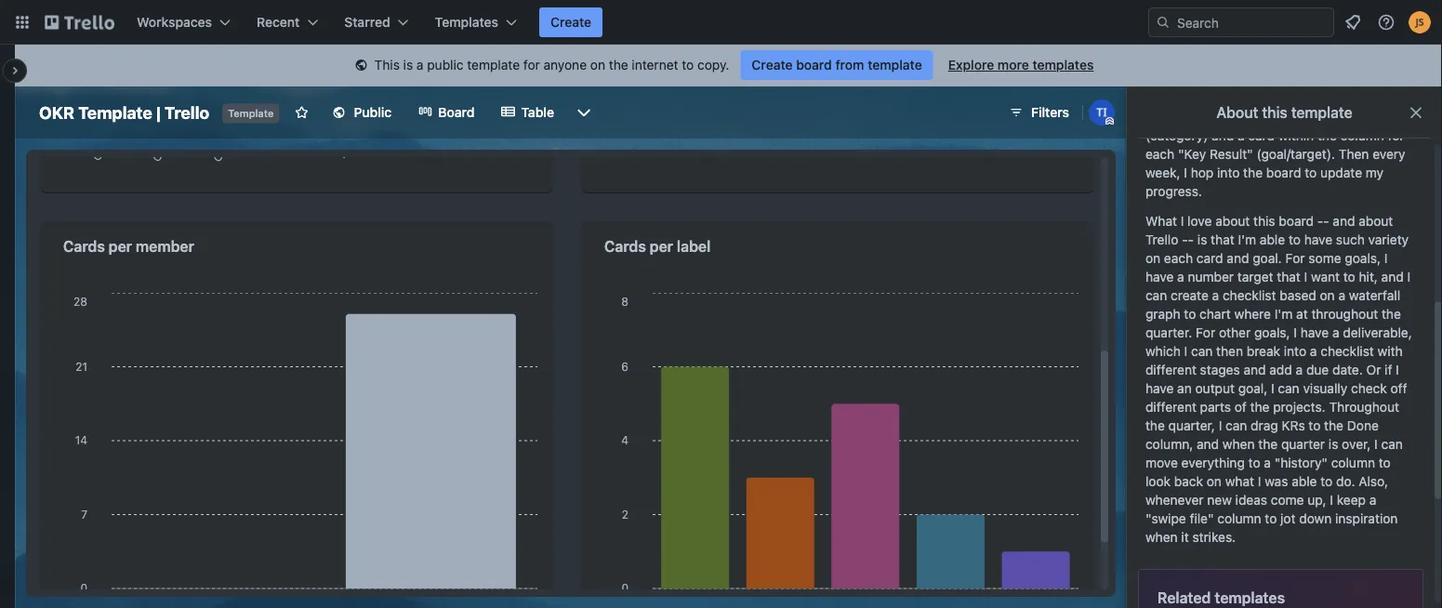 Task type: locate. For each thing, give the bounding box(es) containing it.
0 vertical spatial templates
[[1033, 57, 1094, 73]]

break
[[1247, 344, 1281, 359]]

1 horizontal spatial goals,
[[1345, 251, 1381, 266]]

setting
[[1291, 16, 1333, 32]]

1 vertical spatial trello
[[165, 102, 209, 122]]

to
[[1216, 35, 1228, 50], [1301, 35, 1313, 50], [1366, 53, 1378, 69], [682, 57, 694, 73], [1305, 165, 1317, 180], [1289, 232, 1301, 247], [1344, 269, 1356, 285], [1184, 306, 1196, 322], [1309, 418, 1321, 433], [1249, 455, 1261, 471], [1379, 455, 1391, 471], [1321, 474, 1333, 489], [1265, 511, 1277, 526]]

do.
[[1336, 474, 1355, 489]]

1 horizontal spatial about
[[1359, 213, 1394, 229]]

each up within
[[1265, 109, 1294, 125]]

then
[[1217, 344, 1243, 359]]

1 horizontal spatial able
[[1292, 474, 1317, 489]]

1 about from the left
[[1216, 213, 1250, 229]]

i down variety
[[1385, 251, 1388, 266]]

templates button
[[424, 7, 528, 37]]

on inside when we started using objectives and key results (okrs) for goal-setting at buffer, we were eager to have a way to track our individual progress on our goals and to share our progress with teammates. this trello board is my solution for okr planning. i create a column for each "objective" (category) and a card within the column for each "key result" (goal/target). then every week, i hop into the board to update my progress.
[[1263, 53, 1278, 69]]

different down an
[[1146, 399, 1197, 415]]

create down number
[[1171, 288, 1209, 303]]

and up everything
[[1197, 437, 1219, 452]]

1 vertical spatial checklist
[[1321, 344, 1374, 359]]

0 horizontal spatial into
[[1218, 165, 1240, 180]]

1 cards from the left
[[63, 238, 105, 255]]

to left copy.
[[682, 57, 694, 73]]

0 vertical spatial for
[[1286, 251, 1305, 266]]

create inside button
[[551, 14, 592, 30]]

0 horizontal spatial with
[[1226, 72, 1251, 87]]

cards left the label
[[605, 238, 646, 255]]

star or unstar board image
[[294, 105, 309, 120]]

and
[[1354, 0, 1376, 13], [1340, 53, 1363, 69], [1212, 128, 1234, 143], [1333, 213, 1355, 229], [1227, 251, 1249, 266], [1382, 269, 1404, 285], [1244, 362, 1266, 378], [1197, 437, 1219, 452]]

1 vertical spatial that
[[1277, 269, 1301, 285]]

for down teammates.
[[1270, 91, 1287, 106]]

for
[[1240, 16, 1256, 32], [523, 57, 540, 73], [1270, 91, 1287, 106], [1245, 109, 1262, 125], [1388, 128, 1405, 143]]

template right "from"
[[868, 57, 922, 73]]

i left love on the top right of page
[[1181, 213, 1184, 229]]

with up the if
[[1378, 344, 1403, 359]]

to left jot
[[1265, 511, 1277, 526]]

progress up solution
[[1206, 53, 1259, 69]]

date.
[[1333, 362, 1363, 378]]

public button
[[320, 98, 403, 127]]

0 horizontal spatial trello
[[165, 102, 209, 122]]

the left internet at top
[[609, 57, 628, 73]]

2 cards from the left
[[605, 238, 646, 255]]

on down what
[[1146, 251, 1161, 266]]

where
[[1235, 306, 1271, 322]]

per for member
[[109, 238, 132, 255]]

have inside when we started using objectives and key results (okrs) for goal-setting at buffer, we were eager to have a way to track our individual progress on our goals and to share our progress with teammates. this trello board is my solution for okr planning. i create a column for each "objective" (category) and a card within the column for each "key result" (goal/target). then every week, i hop into the board to update my progress.
[[1232, 35, 1260, 50]]

when up everything
[[1223, 437, 1255, 452]]

our up teammates.
[[1281, 53, 1301, 69]]

number
[[1188, 269, 1234, 285]]

1 horizontal spatial create
[[752, 57, 793, 73]]

whenever
[[1146, 492, 1204, 508]]

goal-
[[1260, 16, 1291, 32]]

0 horizontal spatial card
[[1197, 251, 1224, 266]]

everything
[[1182, 455, 1245, 471]]

2 horizontal spatial our
[[1351, 35, 1370, 50]]

target
[[1238, 269, 1274, 285]]

back to home image
[[45, 7, 114, 37]]

0 vertical spatial with
[[1226, 72, 1251, 87]]

search image
[[1156, 15, 1171, 30]]

(goal/target).
[[1257, 146, 1335, 162]]

card up number
[[1197, 251, 1224, 266]]

cards for cards per label
[[605, 238, 646, 255]]

when we started using objectives and key results (okrs) for goal-setting at buffer, we were eager to have a way to track our individual progress on our goals and to share our progress with teammates. this trello board is my solution for okr planning. i create a column for each "objective" (category) and a card within the column for each "key result" (goal/target). then every week, i hop into the board to update my progress.
[[1146, 0, 1415, 199]]

1 vertical spatial each
[[1146, 146, 1175, 162]]

is inside when we started using objectives and key results (okrs) for goal-setting at buffer, we were eager to have a way to track our individual progress on our goals and to share our progress with teammates. this trello board is my solution for okr planning. i create a column for each "objective" (category) and a card within the column for each "key result" (goal/target). then every week, i hop into the board to update my progress.
[[1184, 91, 1194, 106]]

checklist up date.
[[1321, 344, 1374, 359]]

at down 'based'
[[1297, 306, 1308, 322]]

a up was
[[1264, 455, 1271, 471]]

2 vertical spatial trello
[[1146, 232, 1179, 247]]

the
[[609, 57, 628, 73], [1318, 128, 1337, 143], [1244, 165, 1263, 180], [1382, 306, 1401, 322], [1250, 399, 1270, 415], [1146, 418, 1165, 433], [1325, 418, 1344, 433], [1259, 437, 1278, 452]]

that up 'based'
[[1277, 269, 1301, 285]]

0 horizontal spatial checklist
[[1223, 288, 1276, 303]]

about
[[1217, 104, 1259, 121]]

for up every
[[1388, 128, 1405, 143]]

create inside what i love about this board -- and about trello -- is that i'm able to have such variety on each card and goal. for some goals, i have a number target that i want to hit, and i can create a checklist based on a waterfall graph to chart where i'm at throughout the quarter. for other goals, i have a deliverable, which i can then break into a checklist with different stages and add a due date. or if i have an output goal, i can visually check off different parts of the projects. throughout the quarter, i can drag krs to the done column, and when the quarter is over, i can move everything to a "history" column to look back on what i was able to do. also, whenever new ideas come up, i keep a "swipe file" column to jot down inspiration when it strikes.
[[1171, 288, 1209, 303]]

based
[[1280, 288, 1317, 303]]

okr inside text box
[[39, 102, 74, 122]]

for right goal.
[[1286, 251, 1305, 266]]

1 vertical spatial when
[[1146, 530, 1178, 545]]

1 horizontal spatial that
[[1277, 269, 1301, 285]]

0 vertical spatial at
[[1336, 16, 1348, 32]]

this up planning. at top right
[[1328, 72, 1354, 87]]

per left the label
[[650, 238, 673, 255]]

file"
[[1190, 511, 1214, 526]]

and up target
[[1227, 251, 1249, 266]]

goal.
[[1253, 251, 1282, 266]]

that down love on the top right of page
[[1211, 232, 1235, 247]]

1 vertical spatial create
[[1171, 288, 1209, 303]]

1 vertical spatial with
[[1378, 344, 1403, 359]]

"history"
[[1275, 455, 1328, 471]]

trello
[[1357, 72, 1390, 87], [165, 102, 209, 122], [1146, 232, 1179, 247]]

2 horizontal spatial trello
[[1357, 72, 1390, 87]]

i left hop
[[1184, 165, 1188, 180]]

0 horizontal spatial per
[[109, 238, 132, 255]]

0 horizontal spatial okr
[[39, 102, 74, 122]]

0 horizontal spatial my
[[1198, 91, 1215, 106]]

trello down 'share'
[[1357, 72, 1390, 87]]

this inside what i love about this board -- and about trello -- is that i'm able to have such variety on each card and goal. for some goals, i have a number target that i want to hit, and i can create a checklist based on a waterfall graph to chart where i'm at throughout the quarter. for other goals, i have a deliverable, which i can then break into a checklist with different stages and add a due date. or if i have an output goal, i can visually check off different parts of the projects. throughout the quarter, i can drag krs to the done column, and when the quarter is over, i can move everything to a "history" column to look back on what i was able to do. also, whenever new ideas come up, i keep a "swipe file" column to jot down inspiration when it strikes.
[[1254, 213, 1276, 229]]

0 horizontal spatial template
[[78, 102, 152, 122]]

0 horizontal spatial goals,
[[1255, 325, 1291, 340]]

2 vertical spatial each
[[1164, 251, 1193, 266]]

is up (category)
[[1184, 91, 1194, 106]]

on down way
[[1263, 53, 1278, 69]]

0 vertical spatial this
[[1262, 104, 1288, 121]]

the down "objective"
[[1318, 128, 1337, 143]]

what i love about this board -- and about trello -- is that i'm able to have such variety on each card and goal. for some goals, i have a number target that i want to hit, and i can create a checklist based on a waterfall graph to chart where i'm at throughout the quarter. for other goals, i have a deliverable, which i can then break into a checklist with different stages and add a due date. or if i have an output goal, i can visually check off different parts of the projects. throughout the quarter, i can drag krs to the done column, and when the quarter is over, i can move everything to a "history" column to look back on what i was able to do. also, whenever new ideas come up, i keep a "swipe file" column to jot down inspiration when it strikes.
[[1146, 213, 1413, 545]]

an
[[1178, 381, 1192, 396]]

public
[[427, 57, 464, 73]]

0 horizontal spatial at
[[1297, 306, 1308, 322]]

internet
[[632, 57, 679, 73]]

"key
[[1178, 146, 1206, 162]]

0 vertical spatial different
[[1146, 362, 1197, 378]]

into
[[1218, 165, 1240, 180], [1284, 344, 1307, 359]]

this right sm "image"
[[374, 57, 400, 73]]

quarter.
[[1146, 325, 1193, 340]]

and up such
[[1333, 213, 1355, 229]]

template left |
[[78, 102, 152, 122]]

1 horizontal spatial when
[[1223, 437, 1255, 452]]

goal,
[[1239, 381, 1268, 396]]

can down of
[[1226, 418, 1248, 433]]

0 horizontal spatial templates
[[1033, 57, 1094, 73]]

0 horizontal spatial this
[[374, 57, 400, 73]]

1 horizontal spatial at
[[1336, 16, 1348, 32]]

0 horizontal spatial about
[[1216, 213, 1250, 229]]

into inside what i love about this board -- and about trello -- is that i'm able to have such variety on each card and goal. for some goals, i have a number target that i want to hit, and i can create a checklist based on a waterfall graph to chart where i'm at throughout the quarter. for other goals, i have a deliverable, which i can then break into a checklist with different stages and add a due date. or if i have an output goal, i can visually check off different parts of the projects. throughout the quarter, i can drag krs to the done column, and when the quarter is over, i can move everything to a "history" column to look back on what i was able to do. also, whenever new ideas come up, i keep a "swipe file" column to jot down inspiration when it strikes.
[[1284, 344, 1307, 359]]

0 vertical spatial able
[[1260, 232, 1285, 247]]

up,
[[1308, 492, 1327, 508]]

template left star or unstar board icon
[[228, 107, 274, 120]]

able down "history"
[[1292, 474, 1317, 489]]

2 vertical spatial our
[[1146, 72, 1166, 87]]

the up deliverable,
[[1382, 306, 1401, 322]]

1 vertical spatial into
[[1284, 344, 1307, 359]]

add
[[1270, 362, 1293, 378]]

for down the 'chart'
[[1196, 325, 1216, 340]]

our
[[1351, 35, 1370, 50], [1281, 53, 1301, 69], [1146, 72, 1166, 87]]

Search field
[[1171, 8, 1334, 36]]

1 vertical spatial able
[[1292, 474, 1317, 489]]

to down (okrs)
[[1216, 35, 1228, 50]]

my down every
[[1366, 165, 1384, 180]]

each inside what i love about this board -- and about trello -- is that i'm able to have such variety on each card and goal. for some goals, i have a number target that i want to hit, and i can create a checklist based on a waterfall graph to chart where i'm at throughout the quarter. for other goals, i have a deliverable, which i can then break into a checklist with different stages and add a due date. or if i have an output goal, i can visually check off different parts of the projects. throughout the quarter, i can drag krs to the done column, and when the quarter is over, i can move everything to a "history" column to look back on what i was able to do. also, whenever new ideas come up, i keep a "swipe file" column to jot down inspiration when it strikes.
[[1164, 251, 1193, 266]]

1 different from the top
[[1146, 362, 1197, 378]]

check
[[1351, 381, 1387, 396]]

1 vertical spatial card
[[1197, 251, 1224, 266]]

to down (goal/target).
[[1305, 165, 1317, 180]]

board up some
[[1279, 213, 1314, 229]]

card down about this template
[[1248, 128, 1275, 143]]

when down "swipe at right bottom
[[1146, 530, 1178, 545]]

0 horizontal spatial cards
[[63, 238, 105, 255]]

create right copy.
[[752, 57, 793, 73]]

1 vertical spatial this
[[1254, 213, 1276, 229]]

1 horizontal spatial template
[[868, 57, 922, 73]]

it
[[1182, 530, 1189, 545]]

1 horizontal spatial my
[[1366, 165, 1384, 180]]

1 horizontal spatial this
[[1328, 72, 1354, 87]]

1 horizontal spatial okr
[[1290, 91, 1317, 106]]

1 vertical spatial my
[[1366, 165, 1384, 180]]

2 per from the left
[[650, 238, 673, 255]]

a up the 'chart'
[[1212, 288, 1219, 303]]

1 horizontal spatial trello
[[1146, 232, 1179, 247]]

which
[[1146, 344, 1181, 359]]

0 vertical spatial progress
[[1206, 53, 1259, 69]]

our down 0 notifications icon
[[1351, 35, 1370, 50]]

anyone
[[544, 57, 587, 73]]

jot
[[1281, 511, 1296, 526]]

with
[[1226, 72, 1251, 87], [1378, 344, 1403, 359]]

week,
[[1146, 165, 1181, 180]]

0 vertical spatial trello
[[1357, 72, 1390, 87]]

public
[[354, 105, 392, 120]]

the up drag
[[1250, 399, 1270, 415]]

to left the 'chart'
[[1184, 306, 1196, 322]]

create for create board from template
[[752, 57, 793, 73]]

1 vertical spatial goals,
[[1255, 325, 1291, 340]]

1 horizontal spatial cards
[[605, 238, 646, 255]]

1 vertical spatial at
[[1297, 306, 1308, 322]]

a up result"
[[1238, 128, 1245, 143]]

1 horizontal spatial with
[[1378, 344, 1403, 359]]

a left number
[[1178, 269, 1185, 285]]

on right anyone
[[590, 57, 605, 73]]

new
[[1207, 492, 1232, 508]]

okr template | trello
[[39, 102, 209, 122]]

0 horizontal spatial that
[[1211, 232, 1235, 247]]

1 vertical spatial our
[[1281, 53, 1301, 69]]

2 horizontal spatial template
[[1292, 104, 1353, 121]]

create up anyone
[[551, 14, 592, 30]]

is down love on the top right of page
[[1198, 232, 1208, 247]]

done
[[1347, 418, 1379, 433]]

different
[[1146, 362, 1197, 378], [1146, 399, 1197, 415]]

and up result"
[[1212, 128, 1234, 143]]

0 vertical spatial create
[[551, 14, 592, 30]]

about
[[1216, 213, 1250, 229], [1359, 213, 1394, 229]]

graph
[[1146, 306, 1181, 322]]

update
[[1321, 165, 1363, 180]]

this
[[374, 57, 400, 73], [1328, 72, 1354, 87]]

way
[[1274, 35, 1297, 50]]

member
[[136, 238, 194, 255]]

started
[[1205, 0, 1247, 13]]

column
[[1198, 109, 1242, 125], [1341, 128, 1385, 143], [1332, 455, 1376, 471], [1218, 511, 1262, 526]]

filters
[[1031, 105, 1070, 120]]

0 horizontal spatial i'm
[[1238, 232, 1257, 247]]

progress
[[1206, 53, 1259, 69], [1169, 72, 1222, 87]]

1 horizontal spatial we
[[1395, 16, 1412, 32]]

this is a public template for anyone on the internet to copy.
[[374, 57, 730, 73]]

0 vertical spatial my
[[1198, 91, 1215, 106]]

0 vertical spatial goals,
[[1345, 251, 1381, 266]]

can down add
[[1278, 381, 1300, 396]]

1 horizontal spatial templates
[[1215, 589, 1285, 607]]

1 horizontal spatial i'm
[[1275, 306, 1293, 322]]

1 horizontal spatial per
[[650, 238, 673, 255]]

board link
[[407, 98, 486, 127]]

over,
[[1342, 437, 1371, 452]]

checklist up the where
[[1223, 288, 1276, 303]]

1 horizontal spatial card
[[1248, 128, 1275, 143]]

my left the about
[[1198, 91, 1215, 106]]

with up solution
[[1226, 72, 1251, 87]]

1 vertical spatial create
[[752, 57, 793, 73]]

okr
[[1290, 91, 1317, 106], [39, 102, 74, 122]]

Board name text field
[[30, 98, 219, 127]]

2 about from the left
[[1359, 213, 1394, 229]]

templates
[[435, 14, 499, 30]]

okr inside when we started using objectives and key results (okrs) for goal-setting at buffer, we were eager to have a way to track our individual progress on our goals and to share our progress with teammates. this trello board is my solution for okr planning. i create a column for each "objective" (category) and a card within the column for each "key result" (goal/target). then every week, i hop into the board to update my progress.
[[1290, 91, 1317, 106]]

about this template
[[1217, 104, 1353, 121]]

and right hit,
[[1382, 269, 1404, 285]]

1 horizontal spatial into
[[1284, 344, 1307, 359]]

1 per from the left
[[109, 238, 132, 255]]

we up (okrs)
[[1184, 0, 1201, 13]]

templates up filters
[[1033, 57, 1094, 73]]

create
[[1146, 109, 1184, 125], [1171, 288, 1209, 303]]

goals, up hit,
[[1345, 251, 1381, 266]]

1 vertical spatial different
[[1146, 399, 1197, 415]]

template
[[467, 57, 520, 73], [868, 57, 922, 73], [1292, 104, 1353, 121]]

parts
[[1200, 399, 1231, 415]]

primary element
[[0, 0, 1442, 45]]

0 vertical spatial create
[[1146, 109, 1184, 125]]

able
[[1260, 232, 1285, 247], [1292, 474, 1317, 489]]

0 horizontal spatial our
[[1146, 72, 1166, 87]]

1 horizontal spatial checklist
[[1321, 344, 1374, 359]]

were
[[1146, 35, 1175, 50]]

different down which
[[1146, 362, 1197, 378]]

quarter
[[1282, 437, 1325, 452]]

templates
[[1033, 57, 1094, 73], [1215, 589, 1285, 607]]

1 vertical spatial for
[[1196, 325, 1216, 340]]

some
[[1309, 251, 1342, 266]]

0 vertical spatial into
[[1218, 165, 1240, 180]]

0 horizontal spatial create
[[551, 14, 592, 30]]

look
[[1146, 474, 1171, 489]]

1 vertical spatial we
[[1395, 16, 1412, 32]]

0 vertical spatial card
[[1248, 128, 1275, 143]]

card
[[1248, 128, 1275, 143], [1197, 251, 1224, 266]]

we
[[1184, 0, 1201, 13], [1395, 16, 1412, 32]]

chart
[[1200, 306, 1231, 322]]

when
[[1223, 437, 1255, 452], [1146, 530, 1178, 545]]

is
[[403, 57, 413, 73], [1184, 91, 1194, 106], [1198, 232, 1208, 247], [1329, 437, 1339, 452]]

0 horizontal spatial we
[[1184, 0, 1201, 13]]

trello right |
[[165, 102, 209, 122]]

0 vertical spatial we
[[1184, 0, 1201, 13]]

i'm down 'based'
[[1275, 306, 1293, 322]]

1 horizontal spatial template
[[228, 107, 274, 120]]

1 vertical spatial templates
[[1215, 589, 1285, 607]]

at
[[1336, 16, 1348, 32], [1297, 306, 1308, 322]]



Task type: vqa. For each thing, say whether or not it's contained in the screenshot.
bottom the team
no



Task type: describe. For each thing, give the bounding box(es) containing it.
eager
[[1178, 35, 1212, 50]]

board inside what i love about this board -- and about trello -- is that i'm able to have such variety on each card and goal. for some goals, i have a number target that i want to hit, and i can create a checklist based on a waterfall graph to chart where i'm at throughout the quarter. for other goals, i have a deliverable, which i can then break into a checklist with different stages and add a due date. or if i have an output goal, i can visually check off different parts of the projects. throughout the quarter, i can drag krs to the done column, and when the quarter is over, i can move everything to a "history" column to look back on what i was able to do. also, whenever new ideas come up, i keep a "swipe file" column to jot down inspiration when it strikes.
[[1279, 213, 1314, 229]]

1 horizontal spatial for
[[1286, 251, 1305, 266]]

(category)
[[1146, 128, 1208, 143]]

a up throughout
[[1339, 288, 1346, 303]]

0 horizontal spatial when
[[1146, 530, 1178, 545]]

i right hit,
[[1408, 269, 1411, 285]]

0 vertical spatial i'm
[[1238, 232, 1257, 247]]

0 notifications image
[[1342, 11, 1364, 33]]

of
[[1235, 399, 1247, 415]]

a up due
[[1310, 344, 1317, 359]]

results
[[1146, 16, 1190, 32]]

for left anyone
[[523, 57, 540, 73]]

hop
[[1191, 165, 1214, 180]]

a left due
[[1296, 362, 1303, 378]]

customize views image
[[575, 103, 593, 122]]

krs
[[1282, 418, 1305, 433]]

board left "from"
[[796, 57, 832, 73]]

visually
[[1303, 381, 1348, 396]]

drag
[[1251, 418, 1279, 433]]

cards per label
[[605, 238, 711, 255]]

to right krs
[[1309, 418, 1321, 433]]

i down parts
[[1219, 418, 1222, 433]]

cards for cards per member
[[63, 238, 105, 255]]

to left 'share'
[[1366, 53, 1378, 69]]

i right the if
[[1396, 362, 1399, 378]]

have up the graph
[[1146, 269, 1174, 285]]

waterfall
[[1349, 288, 1401, 303]]

share
[[1382, 53, 1415, 69]]

teammates.
[[1254, 72, 1325, 87]]

can right "over,"
[[1382, 437, 1403, 452]]

per for label
[[650, 238, 673, 255]]

1 vertical spatial progress
[[1169, 72, 1222, 87]]

down
[[1299, 511, 1332, 526]]

0 vertical spatial when
[[1223, 437, 1255, 452]]

individual
[[1146, 53, 1203, 69]]

workspaces
[[137, 14, 212, 30]]

sm image
[[352, 57, 371, 75]]

within
[[1279, 128, 1314, 143]]

0 vertical spatial each
[[1265, 109, 1294, 125]]

key
[[1380, 0, 1402, 13]]

create inside when we started using objectives and key results (okrs) for goal-setting at buffer, we were eager to have a way to track our individual progress on our goals and to share our progress with teammates. this trello board is my solution for okr planning. i create a column for each "objective" (category) and a card within the column for each "key result" (goal/target). then every week, i hop into the board to update my progress.
[[1146, 109, 1184, 125]]

column,
[[1146, 437, 1193, 452]]

board down (goal/target).
[[1267, 165, 1302, 180]]

2 different from the top
[[1146, 399, 1197, 415]]

planning.
[[1320, 91, 1375, 106]]

output
[[1196, 381, 1235, 396]]

trello inside when we started using objectives and key results (okrs) for goal-setting at buffer, we were eager to have a way to track our individual progress on our goals and to share our progress with teammates. this trello board is my solution for okr planning. i create a column for each "objective" (category) and a card within the column for each "key result" (goal/target). then every week, i hop into the board to update my progress.
[[1357, 72, 1390, 87]]

using
[[1251, 0, 1283, 13]]

john smith (johnsmith38824343) image
[[1409, 11, 1431, 33]]

at inside when we started using objectives and key results (okrs) for goal-setting at buffer, we were eager to have a way to track our individual progress on our goals and to share our progress with teammates. this trello board is my solution for okr planning. i create a column for each "objective" (category) and a card within the column for each "key result" (goal/target). then every week, i hop into the board to update my progress.
[[1336, 16, 1348, 32]]

to up also, at the bottom right
[[1379, 455, 1391, 471]]

related templates
[[1158, 589, 1285, 607]]

have down throughout
[[1301, 325, 1329, 340]]

column down solution
[[1198, 109, 1242, 125]]

recent button
[[246, 7, 330, 37]]

with inside when we started using objectives and key results (okrs) for goal-setting at buffer, we were eager to have a way to track our individual progress on our goals and to share our progress with teammates. this trello board is my solution for okr planning. i create a column for each "objective" (category) and a card within the column for each "key result" (goal/target). then every week, i hop into the board to update my progress.
[[1226, 72, 1251, 87]]

0 vertical spatial our
[[1351, 35, 1370, 50]]

starred button
[[333, 7, 420, 37]]

the down result"
[[1244, 165, 1263, 180]]

column down ideas
[[1218, 511, 1262, 526]]

deliverable,
[[1343, 325, 1413, 340]]

for down solution
[[1245, 109, 1262, 125]]

this inside when we started using objectives and key results (okrs) for goal-setting at buffer, we were eager to have a way to track our individual progress on our goals and to share our progress with teammates. this trello board is my solution for okr planning. i create a column for each "objective" (category) and a card within the column for each "key result" (goal/target). then every week, i hop into the board to update my progress.
[[1328, 72, 1354, 87]]

from
[[836, 57, 864, 73]]

a down also, at the bottom right
[[1370, 492, 1377, 508]]

create board from template link
[[741, 50, 933, 80]]

hit,
[[1359, 269, 1378, 285]]

i right which
[[1185, 344, 1188, 359]]

come
[[1271, 492, 1304, 508]]

create button
[[539, 7, 603, 37]]

board down individual
[[1146, 91, 1181, 106]]

have left an
[[1146, 381, 1174, 396]]

this member is an admin of this board. image
[[1106, 117, 1114, 126]]

to down setting
[[1301, 35, 1313, 50]]

then
[[1339, 146, 1369, 162]]

i left was
[[1258, 474, 1261, 489]]

buffer,
[[1352, 16, 1391, 32]]

objectives
[[1287, 0, 1351, 13]]

more
[[998, 57, 1029, 73]]

workspaces button
[[126, 7, 242, 37]]

create for create
[[551, 14, 592, 30]]

column down "over,"
[[1332, 455, 1376, 471]]

0 horizontal spatial able
[[1260, 232, 1285, 247]]

column up the then
[[1341, 128, 1385, 143]]

throughout
[[1329, 399, 1400, 415]]

variety
[[1369, 232, 1409, 247]]

1 horizontal spatial our
[[1281, 53, 1301, 69]]

explore more templates
[[948, 57, 1094, 73]]

on down "want"
[[1320, 288, 1335, 303]]

i right "goal,"
[[1271, 381, 1275, 396]]

a down throughout
[[1333, 325, 1340, 340]]

to left such
[[1289, 232, 1301, 247]]

create board from template
[[752, 57, 922, 73]]

to up "what"
[[1249, 455, 1261, 471]]

love
[[1188, 213, 1212, 229]]

back
[[1174, 474, 1203, 489]]

i down 'based'
[[1294, 325, 1297, 340]]

on down everything
[[1207, 474, 1222, 489]]

(okrs)
[[1193, 16, 1236, 32]]

ideas
[[1236, 492, 1268, 508]]

0 horizontal spatial template
[[467, 57, 520, 73]]

i left "want"
[[1304, 269, 1308, 285]]

also,
[[1359, 474, 1389, 489]]

off
[[1391, 381, 1408, 396]]

strikes.
[[1193, 530, 1236, 545]]

stages
[[1200, 362, 1240, 378]]

to left do.
[[1321, 474, 1333, 489]]

throughout
[[1312, 306, 1378, 322]]

i right "over,"
[[1375, 437, 1378, 452]]

0 vertical spatial checklist
[[1223, 288, 1276, 303]]

a up (category)
[[1187, 109, 1194, 125]]

recent
[[257, 14, 300, 30]]

goals
[[1305, 53, 1337, 69]]

a left public
[[417, 57, 424, 73]]

into inside when we started using objectives and key results (okrs) for goal-setting at buffer, we were eager to have a way to track our individual progress on our goals and to share our progress with teammates. this trello board is my solution for okr planning. i create a column for each "objective" (category) and a card within the column for each "key result" (goal/target). then every week, i hop into the board to update my progress.
[[1218, 165, 1240, 180]]

the up column,
[[1146, 418, 1165, 433]]

templates inside "link"
[[1033, 57, 1094, 73]]

track
[[1316, 35, 1347, 50]]

or
[[1367, 362, 1381, 378]]

and up buffer,
[[1354, 0, 1376, 13]]

related
[[1158, 589, 1211, 607]]

want
[[1311, 269, 1340, 285]]

at inside what i love about this board -- and about trello -- is that i'm able to have such variety on each card and goal. for some goals, i have a number target that i want to hit, and i can create a checklist based on a waterfall graph to chart where i'm at throughout the quarter. for other goals, i have a deliverable, which i can then break into a checklist with different stages and add a due date. or if i have an output goal, i can visually check off different parts of the projects. throughout the quarter, i can drag krs to the done column, and when the quarter is over, i can move everything to a "history" column to look back on what i was able to do. also, whenever new ideas come up, i keep a "swipe file" column to jot down inspiration when it strikes.
[[1297, 306, 1308, 322]]

i right up,
[[1330, 492, 1334, 508]]

can up the graph
[[1146, 288, 1167, 303]]

projects.
[[1273, 399, 1326, 415]]

move
[[1146, 455, 1178, 471]]

have up some
[[1305, 232, 1333, 247]]

what
[[1226, 474, 1255, 489]]

is left public
[[403, 57, 413, 73]]

with inside what i love about this board -- and about trello -- is that i'm able to have such variety on each card and goal. for some goals, i have a number target that i want to hit, and i can create a checklist based on a waterfall graph to chart where i'm at throughout the quarter. for other goals, i have a deliverable, which i can then break into a checklist with different stages and add a due date. or if i have an output goal, i can visually check off different parts of the projects. throughout the quarter, i can drag krs to the done column, and when the quarter is over, i can move everything to a "history" column to look back on what i was able to do. also, whenever new ideas come up, i keep a "swipe file" column to jot down inspiration when it strikes.
[[1378, 344, 1403, 359]]

a left way
[[1263, 35, 1270, 50]]

card inside when we started using objectives and key results (okrs) for goal-setting at buffer, we were eager to have a way to track our individual progress on our goals and to share our progress with teammates. this trello board is my solution for okr planning. i create a column for each "objective" (category) and a card within the column for each "key result" (goal/target). then every week, i hop into the board to update my progress.
[[1248, 128, 1275, 143]]

label
[[677, 238, 711, 255]]

the down drag
[[1259, 437, 1278, 452]]

|
[[156, 102, 161, 122]]

table
[[521, 105, 554, 120]]

open information menu image
[[1377, 13, 1396, 32]]

0 vertical spatial that
[[1211, 232, 1235, 247]]

to left hit,
[[1344, 269, 1356, 285]]

trello inside what i love about this board -- and about trello -- is that i'm able to have such variety on each card and goal. for some goals, i have a number target that i want to hit, and i can create a checklist based on a waterfall graph to chart where i'm at throughout the quarter. for other goals, i have a deliverable, which i can then break into a checklist with different stages and add a due date. or if i have an output goal, i can visually check off different parts of the projects. throughout the quarter, i can drag krs to the done column, and when the quarter is over, i can move everything to a "history" column to look back on what i was able to do. also, whenever new ideas come up, i keep a "swipe file" column to jot down inspiration when it strikes.
[[1146, 232, 1179, 247]]

for down using
[[1240, 16, 1256, 32]]

trello inspiration (inspiringtaco) image
[[1089, 100, 1115, 126]]

0 horizontal spatial for
[[1196, 325, 1216, 340]]

result"
[[1210, 146, 1253, 162]]

if
[[1385, 362, 1393, 378]]

board
[[438, 105, 475, 120]]

and down track
[[1340, 53, 1363, 69]]

1 vertical spatial i'm
[[1275, 306, 1293, 322]]

"objective"
[[1298, 109, 1367, 125]]

can up stages
[[1191, 344, 1213, 359]]

card inside what i love about this board -- and about trello -- is that i'm able to have such variety on each card and goal. for some goals, i have a number target that i want to hit, and i can create a checklist based on a waterfall graph to chart where i'm at throughout the quarter. for other goals, i have a deliverable, which i can then break into a checklist with different stages and add a due date. or if i have an output goal, i can visually check off different parts of the projects. throughout the quarter, i can drag krs to the done column, and when the quarter is over, i can move everything to a "history" column to look back on what i was able to do. also, whenever new ideas come up, i keep a "swipe file" column to jot down inspiration when it strikes.
[[1197, 251, 1224, 266]]

explore more templates link
[[937, 50, 1105, 80]]

trello inside text box
[[165, 102, 209, 122]]

was
[[1265, 474, 1288, 489]]

such
[[1336, 232, 1365, 247]]

template inside text box
[[78, 102, 152, 122]]

i right planning. at top right
[[1379, 91, 1382, 106]]

is left "over,"
[[1329, 437, 1339, 452]]

the left done
[[1325, 418, 1344, 433]]

and up "goal,"
[[1244, 362, 1266, 378]]



